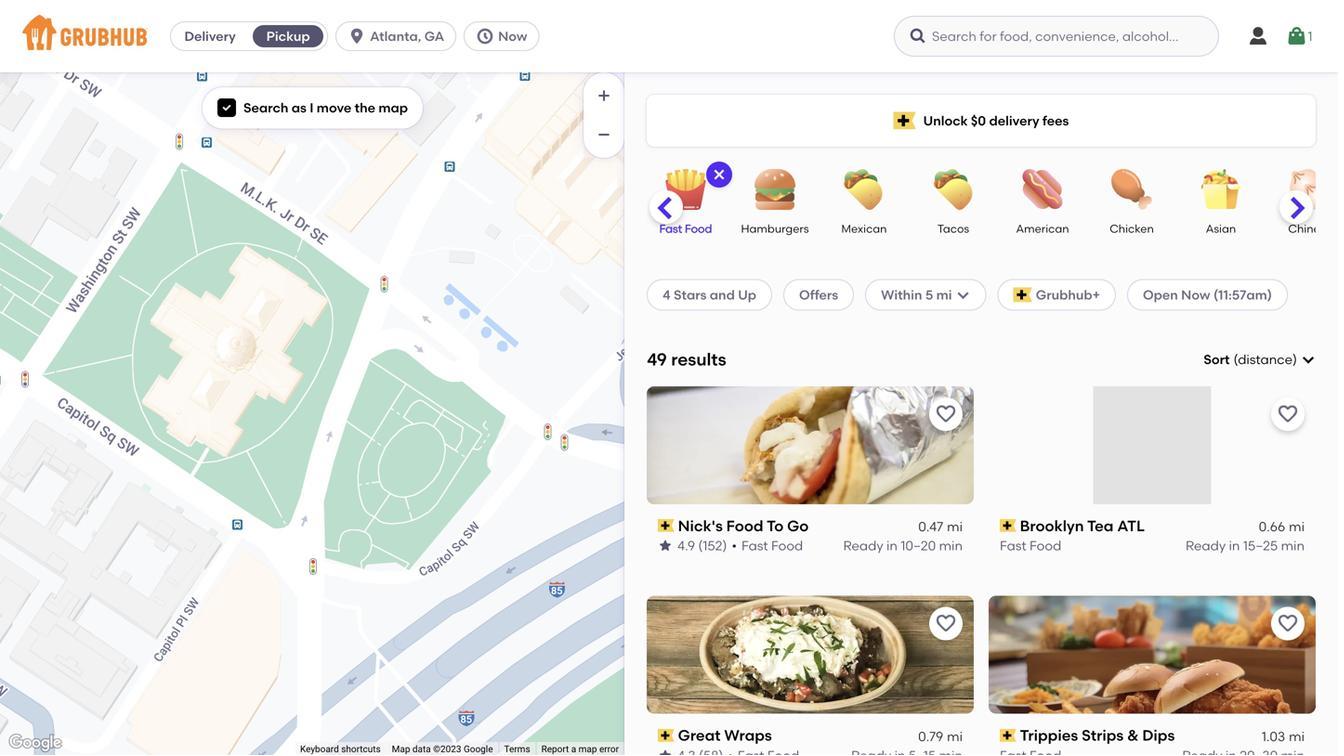 Task type: locate. For each thing, give the bounding box(es) containing it.
grubhub plus flag logo image
[[894, 112, 916, 130], [1013, 288, 1032, 302]]

atl
[[1117, 517, 1145, 535]]

min for brooklyn tea atl
[[1281, 538, 1305, 554]]

0.66 mi
[[1259, 519, 1305, 535]]

1 vertical spatial fast food
[[1000, 538, 1061, 554]]

subscription pass image left great
[[658, 729, 674, 742]]

asian
[[1206, 222, 1236, 236]]

fast
[[659, 222, 682, 236], [741, 538, 768, 554], [1000, 538, 1026, 554]]

subscription pass image
[[1000, 519, 1016, 532], [658, 729, 674, 742]]

save this restaurant button
[[929, 397, 963, 431], [1271, 397, 1305, 431], [929, 607, 963, 641], [1271, 607, 1305, 641]]

$0
[[971, 113, 986, 129]]

grubhub plus flag logo image for grubhub+
[[1013, 288, 1032, 302]]

1 vertical spatial star icon image
[[658, 748, 673, 755]]

food down fast food image
[[685, 222, 712, 236]]

grubhub plus flag logo image left grubhub+
[[1013, 288, 1032, 302]]

49 results
[[647, 349, 726, 370]]

Search for food, convenience, alcohol... search field
[[894, 16, 1219, 57]]

mi right 0.47
[[947, 519, 963, 535]]

mi right "0.79"
[[947, 729, 963, 745]]

1 horizontal spatial now
[[1181, 287, 1210, 303]]

mexican
[[841, 222, 887, 236]]

asian image
[[1188, 169, 1253, 210]]

american
[[1016, 222, 1069, 236]]

subscription pass image left brooklyn
[[1000, 519, 1016, 532]]

1 in from the left
[[886, 538, 898, 554]]

0 vertical spatial subscription pass image
[[1000, 519, 1016, 532]]

save this restaurant button for &
[[1271, 607, 1305, 641]]

2 min from the left
[[1281, 538, 1305, 554]]

min down '0.66 mi'
[[1281, 538, 1305, 554]]

in left 15–25
[[1229, 538, 1240, 554]]

2 horizontal spatial svg image
[[956, 288, 971, 302]]

map data ©2023 google
[[392, 744, 493, 755]]

star icon image
[[658, 538, 673, 553], [658, 748, 673, 755]]

ga
[[424, 28, 444, 44]]

1 vertical spatial subscription pass image
[[1000, 729, 1016, 742]]

star icon image for great wraps
[[658, 748, 673, 755]]

fast food down fast food image
[[659, 222, 712, 236]]

terms
[[504, 744, 530, 755]]

go
[[787, 517, 809, 535]]

subscription pass image left trippies
[[1000, 729, 1016, 742]]

data
[[412, 744, 431, 755]]

svg image
[[1247, 25, 1269, 47], [1285, 25, 1308, 47], [348, 27, 366, 46], [221, 102, 232, 113], [712, 167, 727, 182], [1301, 352, 1316, 367]]

0.79
[[918, 729, 943, 745]]

and
[[710, 287, 735, 303]]

star icon image left 4.9
[[658, 538, 673, 553]]

in for brooklyn tea atl
[[1229, 538, 1240, 554]]

&
[[1127, 727, 1139, 745]]

1 horizontal spatial in
[[1229, 538, 1240, 554]]

now right ga
[[498, 28, 527, 44]]

keyboard shortcuts
[[300, 744, 381, 755]]

mi
[[936, 287, 952, 303], [947, 519, 963, 535], [1289, 519, 1305, 535], [947, 729, 963, 745], [1289, 729, 1305, 745]]

food
[[685, 222, 712, 236], [726, 517, 763, 535], [771, 538, 803, 554], [1030, 538, 1061, 554]]

•
[[732, 538, 737, 554]]

map region
[[0, 27, 845, 755]]

• fast food
[[732, 538, 803, 554]]

map
[[392, 744, 410, 755]]

(
[[1233, 352, 1238, 368]]

atlanta, ga
[[370, 28, 444, 44]]

1 button
[[1285, 20, 1312, 53]]

grubhub plus flag logo image left unlock
[[894, 112, 916, 130]]

fast right •
[[741, 538, 768, 554]]

subscription pass image for trippies strips & dips
[[1000, 729, 1016, 742]]

save this restaurant image
[[1277, 613, 1299, 635]]

1 min from the left
[[939, 538, 963, 554]]

1 vertical spatial grubhub plus flag logo image
[[1013, 288, 1032, 302]]

mi right 0.66
[[1289, 519, 1305, 535]]

1.03
[[1262, 729, 1285, 745]]

great wraps
[[678, 727, 772, 745]]

1 star icon image from the top
[[658, 538, 673, 553]]

svg image right "5"
[[956, 288, 971, 302]]

4.9 (152)
[[677, 538, 727, 554]]

fast food
[[659, 222, 712, 236], [1000, 538, 1061, 554]]

now right open
[[1181, 287, 1210, 303]]

0 vertical spatial subscription pass image
[[658, 519, 674, 532]]

0 horizontal spatial subscription pass image
[[658, 729, 674, 742]]

1 vertical spatial subscription pass image
[[658, 729, 674, 742]]

atlanta,
[[370, 28, 421, 44]]

subscription pass image
[[658, 519, 674, 532], [1000, 729, 1016, 742]]

pickup
[[266, 28, 310, 44]]

1 horizontal spatial fast food
[[1000, 538, 1061, 554]]

1 horizontal spatial ready
[[1186, 538, 1226, 554]]

search
[[243, 100, 288, 116]]

0 horizontal spatial subscription pass image
[[658, 519, 674, 532]]

offers
[[799, 287, 838, 303]]

0 horizontal spatial now
[[498, 28, 527, 44]]

1 vertical spatial map
[[579, 744, 597, 755]]

in
[[886, 538, 898, 554], [1229, 538, 1240, 554]]

the
[[355, 100, 375, 116]]

subscription pass image for great wraps
[[658, 729, 674, 742]]

chicken
[[1110, 222, 1154, 236]]

checkout
[[1184, 509, 1246, 524]]

save this restaurant image
[[935, 403, 957, 425], [1277, 403, 1299, 425], [935, 613, 957, 635]]

1 horizontal spatial subscription pass image
[[1000, 729, 1016, 742]]

fast down fast food image
[[659, 222, 682, 236]]

0 horizontal spatial svg image
[[476, 27, 494, 46]]

fast down brooklyn
[[1000, 538, 1026, 554]]

report
[[541, 744, 569, 755]]

subscription pass image for brooklyn tea atl
[[1000, 519, 1016, 532]]

1 ready from the left
[[843, 538, 883, 554]]

delivery
[[184, 28, 236, 44]]

0 horizontal spatial in
[[886, 538, 898, 554]]

ready for nick's food to go
[[843, 538, 883, 554]]

15–25
[[1243, 538, 1278, 554]]

1 horizontal spatial min
[[1281, 538, 1305, 554]]

unlock
[[923, 113, 968, 129]]

now button
[[464, 21, 547, 51]]

0 horizontal spatial ready
[[843, 538, 883, 554]]

food down go
[[771, 538, 803, 554]]

proceed to checkout
[[1111, 509, 1246, 524]]

star icon image right error
[[658, 748, 673, 755]]

2 ready from the left
[[1186, 538, 1226, 554]]

delivery button
[[171, 21, 249, 51]]

subscription pass image left nick's
[[658, 519, 674, 532]]

0.47
[[918, 519, 943, 535]]

0 vertical spatial now
[[498, 28, 527, 44]]

None field
[[1204, 350, 1316, 369]]

map right the
[[378, 100, 408, 116]]

min down the 0.47 mi
[[939, 538, 963, 554]]

to
[[767, 517, 784, 535]]

map
[[378, 100, 408, 116], [579, 744, 597, 755]]

svg image up unlock
[[909, 27, 927, 46]]

5
[[925, 287, 933, 303]]

0 vertical spatial star icon image
[[658, 538, 673, 553]]

ready left 10–20
[[843, 538, 883, 554]]

svg image right ga
[[476, 27, 494, 46]]

svg image inside 1 button
[[1285, 25, 1308, 47]]

mi right "5"
[[936, 287, 952, 303]]

tacos
[[937, 222, 969, 236]]

great wraps logo image
[[647, 596, 974, 714]]

0 vertical spatial grubhub plus flag logo image
[[894, 112, 916, 130]]

1 horizontal spatial grubhub plus flag logo image
[[1013, 288, 1032, 302]]

0 horizontal spatial min
[[939, 538, 963, 554]]

great
[[678, 727, 721, 745]]

within
[[881, 287, 922, 303]]

ready
[[843, 538, 883, 554], [1186, 538, 1226, 554]]

brooklyn tea atl
[[1020, 517, 1145, 535]]

1 horizontal spatial map
[[579, 744, 597, 755]]

to
[[1168, 509, 1181, 524]]

fast food down brooklyn
[[1000, 538, 1061, 554]]

google image
[[5, 731, 66, 755]]

tea
[[1087, 517, 1114, 535]]

1 horizontal spatial subscription pass image
[[1000, 519, 1016, 532]]

4 stars and up
[[662, 287, 756, 303]]

map right a
[[579, 744, 597, 755]]

in left 10–20
[[886, 538, 898, 554]]

mi right 1.03
[[1289, 729, 1305, 745]]

stars
[[674, 287, 707, 303]]

distance
[[1238, 352, 1293, 368]]

svg image
[[476, 27, 494, 46], [909, 27, 927, 46], [956, 288, 971, 302]]

0 horizontal spatial grubhub plus flag logo image
[[894, 112, 916, 130]]

0 vertical spatial fast food
[[659, 222, 712, 236]]

main navigation navigation
[[0, 0, 1338, 72]]

mi for &
[[1289, 729, 1305, 745]]

2 star icon image from the top
[[658, 748, 673, 755]]

2 in from the left
[[1229, 538, 1240, 554]]

0 horizontal spatial map
[[378, 100, 408, 116]]

ready down checkout
[[1186, 538, 1226, 554]]



Task type: vqa. For each thing, say whether or not it's contained in the screenshot.
FAST FOOD to the bottom
yes



Task type: describe. For each thing, give the bounding box(es) containing it.
svg image inside 'atlanta, ga' button
[[348, 27, 366, 46]]

0 horizontal spatial fast food
[[659, 222, 712, 236]]

0.47 mi
[[918, 519, 963, 535]]

sort ( distance )
[[1204, 352, 1297, 368]]

mexican image
[[832, 169, 897, 210]]

minus icon image
[[595, 125, 613, 144]]

grubhub plus flag logo image for unlock $0 delivery fees
[[894, 112, 916, 130]]

0.79 mi
[[918, 729, 963, 745]]

now inside button
[[498, 28, 527, 44]]

as
[[292, 100, 307, 116]]

tacos image
[[921, 169, 986, 210]]

trippies strips & dips logo image
[[989, 596, 1316, 714]]

1
[[1308, 28, 1312, 44]]

trippies
[[1020, 727, 1078, 745]]

i
[[310, 100, 314, 116]]

dips
[[1142, 727, 1175, 745]]

mi for to
[[947, 519, 963, 535]]

brooklyn tea atl logo image
[[989, 386, 1316, 504]]

open
[[1143, 287, 1178, 303]]

0.66
[[1259, 519, 1285, 535]]

atlanta, ga button
[[336, 21, 464, 51]]

ready in 10–20 min
[[843, 538, 963, 554]]

proceed to checkout button
[[1054, 500, 1303, 533]]

nick's food to go logo image
[[647, 386, 974, 504]]

chinese image
[[1278, 169, 1338, 210]]

(152)
[[698, 538, 727, 554]]

hamburgers
[[741, 222, 809, 236]]

4.9
[[677, 538, 695, 554]]

mi for atl
[[1289, 519, 1305, 535]]

delivery
[[989, 113, 1039, 129]]

strips
[[1082, 727, 1124, 745]]

1 horizontal spatial svg image
[[909, 27, 927, 46]]

error
[[599, 744, 619, 755]]

svg image inside 'now' button
[[476, 27, 494, 46]]

0 horizontal spatial fast
[[659, 222, 682, 236]]

open now (11:57am)
[[1143, 287, 1272, 303]]

2 horizontal spatial fast
[[1000, 538, 1026, 554]]

grubhub+
[[1036, 287, 1100, 303]]

0 vertical spatial map
[[378, 100, 408, 116]]

hamburgers image
[[742, 169, 807, 210]]

1.03 mi
[[1262, 729, 1305, 745]]

min for nick's food to go
[[939, 538, 963, 554]]

1 vertical spatial now
[[1181, 287, 1210, 303]]

save this restaurant image for to
[[935, 403, 957, 425]]

save this restaurant button for atl
[[1271, 397, 1305, 431]]

4
[[662, 287, 671, 303]]

proceed
[[1111, 509, 1165, 524]]

report a map error
[[541, 744, 619, 755]]

save this restaurant image for atl
[[1277, 403, 1299, 425]]

search as i move the map
[[243, 100, 408, 116]]

nick's
[[678, 517, 723, 535]]

49
[[647, 349, 667, 370]]

move
[[317, 100, 351, 116]]

chicken image
[[1099, 169, 1164, 210]]

up
[[738, 287, 756, 303]]

)
[[1293, 352, 1297, 368]]

save this restaurant button for to
[[929, 397, 963, 431]]

star icon image for nick's food to go
[[658, 538, 673, 553]]

terms link
[[504, 744, 530, 755]]

keyboard
[[300, 744, 339, 755]]

10–20
[[901, 538, 936, 554]]

fees
[[1042, 113, 1069, 129]]

subscription pass image for nick's food to go
[[658, 519, 674, 532]]

in for nick's food to go
[[886, 538, 898, 554]]

wraps
[[724, 727, 772, 745]]

unlock $0 delivery fees
[[923, 113, 1069, 129]]

food down brooklyn
[[1030, 538, 1061, 554]]

1 horizontal spatial fast
[[741, 538, 768, 554]]

©2023
[[433, 744, 461, 755]]

pickup button
[[249, 21, 327, 51]]

google
[[464, 744, 493, 755]]

nick's food to go
[[678, 517, 809, 535]]

report a map error link
[[541, 744, 619, 755]]

within 5 mi
[[881, 287, 952, 303]]

results
[[671, 349, 726, 370]]

shortcuts
[[341, 744, 381, 755]]

american image
[[1010, 169, 1075, 210]]

sort
[[1204, 352, 1230, 368]]

a
[[571, 744, 576, 755]]

brooklyn
[[1020, 517, 1084, 535]]

none field containing sort
[[1204, 350, 1316, 369]]

chinese
[[1288, 222, 1332, 236]]

trippies strips & dips
[[1020, 727, 1175, 745]]

ready for brooklyn tea atl
[[1186, 538, 1226, 554]]

ready in 15–25 min
[[1186, 538, 1305, 554]]

food up •
[[726, 517, 763, 535]]

fast food image
[[653, 169, 718, 210]]

(11:57am)
[[1213, 287, 1272, 303]]

keyboard shortcuts button
[[300, 743, 381, 755]]

plus icon image
[[595, 86, 613, 105]]



